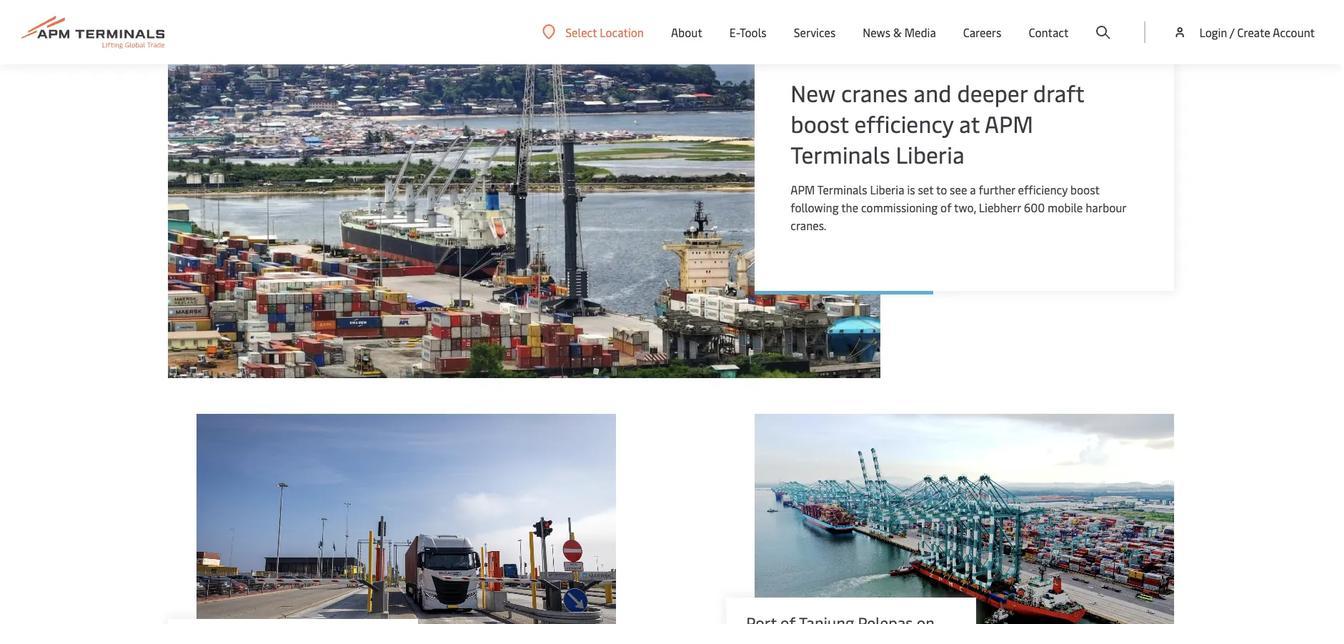 Task type: describe. For each thing, give the bounding box(es) containing it.
see
[[950, 181, 967, 197]]

tools
[[740, 24, 767, 40]]

login
[[1200, 24, 1228, 40]]

select location
[[566, 24, 644, 40]]

a
[[970, 181, 976, 197]]

/
[[1230, 24, 1235, 40]]

cranes.
[[791, 217, 827, 233]]

select location button
[[543, 24, 644, 40]]

media
[[905, 24, 936, 40]]

230928 aarhus gate 1600 image
[[197, 414, 616, 624]]

about
[[671, 24, 703, 40]]

login / create account
[[1200, 24, 1315, 40]]

following
[[791, 199, 839, 215]]

services
[[794, 24, 836, 40]]

careers
[[964, 24, 1002, 40]]

new cranes and deeper draft boost efficiency at apm terminals liberia link
[[791, 77, 1132, 169]]

liebherr
[[979, 199, 1021, 215]]

about button
[[671, 0, 703, 64]]

deeper
[[958, 77, 1028, 108]]

terminals inside 'apm terminals liberia is set to see a further efficiency boost following the commissioning of two, liebherr 600 mobile harbour cranes.'
[[818, 181, 868, 197]]

of
[[941, 199, 952, 215]]

to
[[936, 181, 947, 197]]

login / create account link
[[1173, 0, 1315, 64]]

account
[[1273, 24, 1315, 40]]

services button
[[794, 0, 836, 64]]

cranes
[[841, 77, 908, 108]]

efficiency inside new cranes and deeper draft boost efficiency at apm terminals liberia
[[855, 108, 954, 138]]

apm inside 'apm terminals liberia is set to see a further efficiency boost following the commissioning of two, liebherr 600 mobile harbour cranes.'
[[791, 181, 815, 197]]

create
[[1238, 24, 1271, 40]]

efficiency inside 'apm terminals liberia is set to see a further efficiency boost following the commissioning of two, liebherr 600 mobile harbour cranes.'
[[1018, 181, 1068, 197]]

liberia mhc2 1600 image
[[168, 0, 881, 378]]



Task type: vqa. For each thing, say whether or not it's contained in the screenshot.
Terminals in the APM Terminals Liberia is set to see a further efficiency boost following the commissioning of two, Liebherr 600 mobile harbour cranes.
yes



Task type: locate. For each thing, give the bounding box(es) containing it.
1 vertical spatial efficiency
[[1018, 181, 1068, 197]]

apm inside new cranes and deeper draft boost efficiency at apm terminals liberia
[[985, 108, 1034, 138]]

contact
[[1029, 24, 1069, 40]]

apm
[[985, 108, 1034, 138], [791, 181, 815, 197]]

0 vertical spatial liberia
[[896, 138, 965, 169]]

1 horizontal spatial apm
[[985, 108, 1034, 138]]

efficiency left the at
[[855, 108, 954, 138]]

select
[[566, 24, 597, 40]]

0 vertical spatial apm
[[985, 108, 1034, 138]]

set
[[918, 181, 934, 197]]

commissioning
[[861, 199, 938, 215]]

liberia
[[896, 138, 965, 169], [870, 181, 905, 197]]

e-tools button
[[730, 0, 767, 64]]

&
[[894, 24, 902, 40]]

0 vertical spatial terminals
[[791, 138, 890, 169]]

efficiency up 600
[[1018, 181, 1068, 197]]

boost inside new cranes and deeper draft boost efficiency at apm terminals liberia
[[791, 108, 849, 138]]

contact button
[[1029, 0, 1069, 64]]

is
[[907, 181, 915, 197]]

at
[[959, 108, 980, 138]]

e-
[[730, 24, 740, 40]]

terminals
[[791, 138, 890, 169], [818, 181, 868, 197]]

0 vertical spatial efficiency
[[855, 108, 954, 138]]

apm terminals liberia is set to see a further efficiency boost following the commissioning of two, liebherr 600 mobile harbour cranes.
[[791, 181, 1127, 233]]

harbour
[[1086, 199, 1127, 215]]

and
[[914, 77, 952, 108]]

news & media button
[[863, 0, 936, 64]]

mobile
[[1048, 199, 1083, 215]]

1 vertical spatial apm
[[791, 181, 815, 197]]

apm right the at
[[985, 108, 1034, 138]]

liberia inside new cranes and deeper draft boost efficiency at apm terminals liberia
[[896, 138, 965, 169]]

liberia up commissioning
[[870, 181, 905, 197]]

1 vertical spatial terminals
[[818, 181, 868, 197]]

0 vertical spatial boost
[[791, 108, 849, 138]]

600
[[1024, 199, 1045, 215]]

1 vertical spatial liberia
[[870, 181, 905, 197]]

0 horizontal spatial apm
[[791, 181, 815, 197]]

e-tools
[[730, 24, 767, 40]]

1 horizontal spatial boost
[[1071, 181, 1100, 197]]

draft
[[1034, 77, 1085, 108]]

1 horizontal spatial efficiency
[[1018, 181, 1068, 197]]

news
[[863, 24, 891, 40]]

terminals inside new cranes and deeper draft boost efficiency at apm terminals liberia
[[791, 138, 890, 169]]

further
[[979, 181, 1016, 197]]

apm up the "following" at the top of the page
[[791, 181, 815, 197]]

liberia inside 'apm terminals liberia is set to see a further efficiency boost following the commissioning of two, liebherr 600 mobile harbour cranes.'
[[870, 181, 905, 197]]

boost
[[791, 108, 849, 138], [1071, 181, 1100, 197]]

two,
[[954, 199, 976, 215]]

0 horizontal spatial boost
[[791, 108, 849, 138]]

efficiency
[[855, 108, 954, 138], [1018, 181, 1068, 197]]

boost inside 'apm terminals liberia is set to see a further efficiency boost following the commissioning of two, liebherr 600 mobile harbour cranes.'
[[1071, 181, 1100, 197]]

careers button
[[964, 0, 1002, 64]]

liberia up the "set"
[[896, 138, 965, 169]]

the
[[842, 199, 859, 215]]

220112 ptp to invest image
[[755, 414, 1175, 624]]

location
[[600, 24, 644, 40]]

new cranes and deeper draft boost efficiency at apm terminals liberia
[[791, 77, 1085, 169]]

news & media
[[863, 24, 936, 40]]

0 horizontal spatial efficiency
[[855, 108, 954, 138]]

1 vertical spatial boost
[[1071, 181, 1100, 197]]

new
[[791, 77, 836, 108]]



